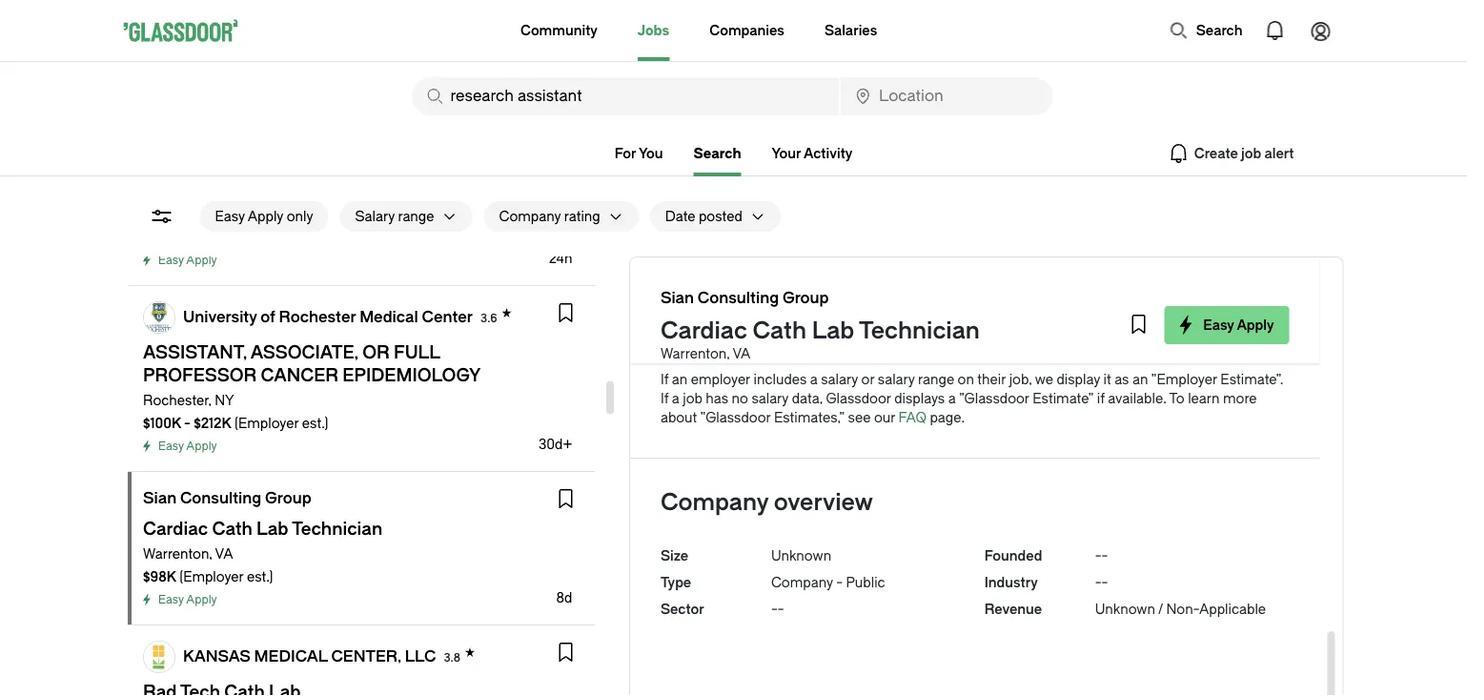 Task type: describe. For each thing, give the bounding box(es) containing it.
to
[[1170, 390, 1185, 406]]

revenue
[[985, 601, 1042, 617]]

none field search keyword
[[412, 77, 839, 115]]

overview
[[774, 489, 873, 516]]

$97,690
[[661, 307, 760, 339]]

type
[[661, 575, 692, 590]]

cardiac cath lab technician warrenton, va
[[661, 318, 980, 361]]

displays
[[895, 390, 945, 406]]

company overview
[[661, 489, 873, 516]]

your
[[772, 145, 801, 161]]

$212k
[[193, 415, 231, 431]]

easy apply only button
[[200, 201, 329, 232]]

community
[[521, 22, 598, 38]]

va inside warrenton, va $98k (employer est.)
[[215, 546, 233, 562]]

cath
[[753, 318, 807, 344]]

est.) inside warrenton, va $98k (employer est.)
[[246, 569, 273, 585]]

if an employer includes a salary or salary range on their job, we display it as an "employer estimate". if a job has no salary data, glassdoor displays a "glassdoor estimate" if available.  to learn more about "glassdoor estimates," see our
[[661, 371, 1284, 425]]

salary range button
[[340, 201, 434, 232]]

for you link
[[615, 145, 663, 161]]

page.
[[930, 410, 965, 425]]

2 an from the left
[[1133, 371, 1148, 387]]

easy inside easy apply only "button"
[[215, 208, 245, 224]]

founded
[[985, 548, 1043, 564]]

2 horizontal spatial salary
[[878, 371, 915, 387]]

job
[[683, 390, 703, 406]]

0 horizontal spatial a
[[672, 390, 680, 406]]

has
[[706, 390, 729, 406]]

24h
[[548, 250, 572, 266]]

you
[[639, 145, 663, 161]]

estimates,"
[[774, 410, 845, 425]]

salaries
[[825, 22, 877, 38]]

0 horizontal spatial sian
[[143, 490, 176, 507]]

kansas
[[183, 647, 250, 665]]

rochester, ny $100k - $212k (employer est.)
[[143, 392, 328, 431]]

company rating
[[499, 208, 601, 224]]

of
[[260, 308, 275, 326]]

size
[[661, 548, 689, 564]]

3.6
[[480, 311, 497, 325]]

apply up university
[[186, 254, 217, 267]]

warrenton, inside cardiac cath lab technician warrenton, va
[[661, 346, 730, 361]]

companies link
[[710, 0, 785, 61]]

-- for sector
[[771, 601, 784, 617]]

community link
[[521, 0, 598, 61]]

-- for founded
[[1095, 548, 1108, 564]]

for
[[615, 145, 636, 161]]

provided
[[727, 255, 774, 268]]

companies
[[710, 22, 785, 38]]

1 horizontal spatial "glassdoor
[[959, 390, 1030, 406]]

estimate".
[[1221, 371, 1284, 387]]

available.
[[1108, 390, 1167, 406]]

2 if from the top
[[661, 390, 669, 406]]

cardiac
[[661, 318, 747, 344]]

company - public
[[771, 575, 886, 590]]

faq
[[899, 410, 927, 425]]

0 horizontal spatial salary
[[752, 390, 789, 406]]

medical
[[359, 308, 418, 326]]

job,
[[1009, 371, 1032, 387]]

easy inside easy apply button
[[1204, 317, 1234, 333]]

1 an from the left
[[672, 371, 688, 387]]

30d+
[[538, 436, 572, 452]]

easy down warrenton, va $98k (employer est.)
[[158, 593, 183, 606]]

salaries link
[[825, 0, 877, 61]]

none field search location
[[841, 77, 1053, 115]]

center,
[[331, 647, 401, 665]]

Search location field
[[841, 77, 1053, 115]]

1 horizontal spatial sian consulting group
[[661, 289, 829, 307]]

0 vertical spatial employer
[[792, 255, 844, 268]]

/yr
[[762, 315, 778, 331]]

center
[[421, 308, 473, 326]]

range inside salary range popup button
[[398, 208, 434, 224]]

easy apply down $212k
[[158, 440, 217, 453]]

easy down '$100k'
[[158, 440, 183, 453]]

ny
[[214, 392, 234, 408]]

apply down $212k
[[186, 440, 217, 453]]

/
[[1159, 601, 1163, 617]]

apply inside "button"
[[248, 208, 283, 224]]

apply inside button
[[1237, 317, 1274, 333]]

0 horizontal spatial sian consulting group
[[143, 490, 311, 507]]

rochester,
[[143, 392, 211, 408]]

Search keyword field
[[412, 77, 839, 115]]

applicable
[[1200, 601, 1266, 617]]

1 if from the top
[[661, 371, 669, 387]]

date
[[665, 208, 696, 224]]

$97,690 /yr (est.)
[[661, 307, 811, 339]]

warrenton, inside warrenton, va $98k (employer est.)
[[143, 546, 212, 562]]

your activity
[[772, 145, 853, 161]]

by
[[777, 255, 790, 268]]

only
[[287, 208, 313, 224]]

faq link
[[899, 410, 927, 425]]

search link
[[694, 145, 741, 176]]

2 horizontal spatial a
[[948, 390, 956, 406]]

easy apply down "open filter menu" image
[[158, 254, 217, 267]]



Task type: vqa. For each thing, say whether or not it's contained in the screenshot.
is to the right
no



Task type: locate. For each thing, give the bounding box(es) containing it.
warrenton, va $98k (employer est.)
[[143, 546, 273, 585]]

no
[[732, 390, 748, 406]]

1 vertical spatial unknown
[[1095, 601, 1156, 617]]

easy up estimate".
[[1204, 317, 1234, 333]]

1 horizontal spatial group
[[783, 289, 829, 307]]

1 vertical spatial warrenton,
[[143, 546, 212, 562]]

1 vertical spatial search
[[694, 145, 741, 161]]

"glassdoor down their
[[959, 390, 1030, 406]]

1 horizontal spatial warrenton,
[[661, 346, 730, 361]]

1 vertical spatial va
[[215, 546, 233, 562]]

rochester
[[278, 308, 356, 326]]

a up page.
[[948, 390, 956, 406]]

employer up has
[[691, 371, 751, 387]]

0 horizontal spatial none field
[[412, 77, 839, 115]]

easy apply button
[[1165, 306, 1290, 344]]

1 horizontal spatial est.)
[[302, 415, 328, 431]]

or
[[862, 371, 875, 387]]

$98k up or
[[868, 333, 896, 346]]

sian
[[661, 289, 694, 307], [143, 490, 176, 507]]

an up job
[[672, 371, 688, 387]]

apply
[[248, 208, 283, 224], [186, 254, 217, 267], [1237, 317, 1274, 333], [186, 440, 217, 453], [186, 593, 217, 606]]

3.8
[[443, 651, 460, 664]]

range right salary
[[398, 208, 434, 224]]

apply down warrenton, va $98k (employer est.)
[[186, 593, 217, 606]]

None field
[[412, 77, 839, 115], [841, 77, 1053, 115]]

salary right or
[[878, 371, 915, 387]]

sian up "cardiac"
[[661, 289, 694, 307]]

glassdoor
[[826, 390, 891, 406]]

company for company rating
[[499, 208, 561, 224]]

1 vertical spatial employer
[[691, 371, 751, 387]]

date posted
[[665, 208, 743, 224]]

- inside rochester, ny $100k - $212k (employer est.)
[[184, 415, 190, 431]]

2 none field from the left
[[841, 77, 1053, 115]]

apply up estimate".
[[1237, 317, 1274, 333]]

about
[[661, 410, 697, 425]]

as
[[1115, 371, 1129, 387]]

estimate"
[[1033, 390, 1094, 406]]

your activity link
[[772, 145, 853, 161]]

sian consulting group up /yr
[[661, 289, 829, 307]]

easy
[[215, 208, 245, 224], [158, 254, 183, 267], [1204, 317, 1234, 333], [158, 440, 183, 453], [158, 593, 183, 606]]

0 horizontal spatial consulting
[[180, 490, 261, 507]]

more
[[1223, 390, 1257, 406]]

easy down "open filter menu" image
[[158, 254, 183, 267]]

1 vertical spatial --
[[1095, 575, 1108, 590]]

0 vertical spatial "glassdoor
[[959, 390, 1030, 406]]

display
[[1057, 371, 1100, 387]]

-- for industry
[[1095, 575, 1108, 590]]

company inside dropdown button
[[499, 208, 561, 224]]

1 horizontal spatial consulting
[[698, 289, 779, 307]]

company up size
[[661, 489, 769, 516]]

company for company - public
[[771, 575, 833, 590]]

our
[[874, 410, 896, 425]]

estimate provided by employer
[[676, 255, 844, 268]]

company rating button
[[484, 201, 601, 232]]

0 vertical spatial va
[[733, 346, 751, 361]]

range up the 'displays'
[[918, 371, 955, 387]]

1 horizontal spatial employer
[[792, 255, 844, 268]]

technician
[[859, 318, 980, 344]]

public
[[846, 575, 886, 590]]

0 vertical spatial consulting
[[698, 289, 779, 307]]

8d
[[556, 590, 572, 606]]

2 horizontal spatial $98k
[[1262, 333, 1290, 346]]

kansas medical center, llc
[[183, 647, 436, 665]]

open filter menu image
[[150, 205, 173, 228]]

if
[[661, 371, 669, 387], [661, 390, 669, 406]]

sian down '$100k'
[[143, 490, 176, 507]]

0 horizontal spatial $98k
[[143, 569, 176, 585]]

-- right founded
[[1095, 548, 1108, 564]]

0 vertical spatial group
[[783, 289, 829, 307]]

range
[[398, 208, 434, 224], [918, 371, 955, 387]]

posted
[[699, 208, 743, 224]]

university
[[183, 308, 257, 326]]

easy apply down warrenton, va $98k (employer est.)
[[158, 593, 217, 606]]

0 vertical spatial --
[[1095, 548, 1108, 564]]

industry
[[985, 575, 1038, 590]]

1 horizontal spatial a
[[810, 371, 818, 387]]

1 horizontal spatial search
[[1196, 22, 1243, 38]]

0 horizontal spatial va
[[215, 546, 233, 562]]

university of rochester medical center
[[183, 308, 473, 326]]

easy apply inside easy apply button
[[1204, 317, 1274, 333]]

1 vertical spatial group
[[265, 490, 311, 507]]

faq page.
[[899, 410, 965, 425]]

1 vertical spatial company
[[661, 489, 769, 516]]

-- up unknown / non-applicable
[[1095, 575, 1108, 590]]

learn
[[1188, 390, 1220, 406]]

(employer inside rochester, ny $100k - $212k (employer est.)
[[234, 415, 298, 431]]

1 vertical spatial est.)
[[246, 569, 273, 585]]

on
[[958, 371, 974, 387]]

salary down includes on the bottom right of the page
[[752, 390, 789, 406]]

0 vertical spatial sian
[[661, 289, 694, 307]]

"glassdoor down no
[[700, 410, 771, 425]]

sian consulting group
[[661, 289, 829, 307], [143, 490, 311, 507]]

$98k inside warrenton, va $98k (employer est.)
[[143, 569, 176, 585]]

0 horizontal spatial an
[[672, 371, 688, 387]]

includes
[[754, 371, 807, 387]]

employer
[[792, 255, 844, 268], [691, 371, 751, 387]]

consulting up warrenton, va $98k (employer est.)
[[180, 490, 261, 507]]

0 vertical spatial company
[[499, 208, 561, 224]]

-
[[184, 415, 190, 431], [1095, 548, 1102, 564], [1102, 548, 1108, 564], [837, 575, 843, 590], [1095, 575, 1102, 590], [1102, 575, 1108, 590], [771, 601, 778, 617], [778, 601, 784, 617]]

salary range
[[355, 208, 434, 224]]

company for company overview
[[661, 489, 769, 516]]

0 horizontal spatial company
[[499, 208, 561, 224]]

0 vertical spatial range
[[398, 208, 434, 224]]

easy right "open filter menu" image
[[215, 208, 245, 224]]

1 vertical spatial "glassdoor
[[700, 410, 771, 425]]

$98k up estimate".
[[1262, 333, 1290, 346]]

apply left only at left
[[248, 208, 283, 224]]

for you
[[615, 145, 663, 161]]

range inside if an employer includes a salary or salary range on their job, we display it as an "employer estimate". if a job has no salary data, glassdoor displays a "glassdoor estimate" if available.  to learn more about "glassdoor estimates," see our
[[918, 371, 955, 387]]

employer inside if an employer includes a salary or salary range on their job, we display it as an "employer estimate". if a job has no salary data, glassdoor displays a "glassdoor estimate" if available.  to learn more about "glassdoor estimates," see our
[[691, 371, 751, 387]]

1 vertical spatial consulting
[[180, 490, 261, 507]]

(employer right $212k
[[234, 415, 298, 431]]

date posted button
[[650, 201, 743, 232]]

0 vertical spatial est.)
[[302, 415, 328, 431]]

0 horizontal spatial range
[[398, 208, 434, 224]]

(employer up kansas
[[179, 569, 243, 585]]

1 horizontal spatial range
[[918, 371, 955, 387]]

sian consulting group up warrenton, va $98k (employer est.)
[[143, 490, 311, 507]]

1 none field from the left
[[412, 77, 839, 115]]

easy apply up estimate".
[[1204, 317, 1274, 333]]

jobs
[[638, 22, 670, 38]]

0 horizontal spatial "glassdoor
[[700, 410, 771, 425]]

1 vertical spatial if
[[661, 390, 669, 406]]

kansas medical center, llc logo image
[[144, 642, 174, 672]]

unknown left /
[[1095, 601, 1156, 617]]

0 horizontal spatial est.)
[[246, 569, 273, 585]]

(employer
[[234, 415, 298, 431], [179, 569, 243, 585]]

0 horizontal spatial unknown
[[771, 548, 832, 564]]

1 horizontal spatial $98k
[[868, 333, 896, 346]]

1 horizontal spatial sian
[[661, 289, 694, 307]]

$98k up the kansas medical center, llc logo
[[143, 569, 176, 585]]

"glassdoor
[[959, 390, 1030, 406], [700, 410, 771, 425]]

salary
[[355, 208, 395, 224]]

unknown up 'company - public'
[[771, 548, 832, 564]]

if
[[1097, 390, 1105, 406]]

0 horizontal spatial employer
[[691, 371, 751, 387]]

their
[[978, 371, 1006, 387]]

unknown for unknown / non-applicable
[[1095, 601, 1156, 617]]

see
[[848, 410, 871, 425]]

0 vertical spatial (employer
[[234, 415, 298, 431]]

va
[[733, 346, 751, 361], [215, 546, 233, 562]]

non-
[[1167, 601, 1200, 617]]

1 vertical spatial sian
[[143, 490, 176, 507]]

1 vertical spatial (employer
[[179, 569, 243, 585]]

search
[[1196, 22, 1243, 38], [694, 145, 741, 161]]

1 horizontal spatial unknown
[[1095, 601, 1156, 617]]

1 horizontal spatial va
[[733, 346, 751, 361]]

va inside cardiac cath lab technician warrenton, va
[[733, 346, 751, 361]]

sector
[[661, 601, 704, 617]]

an
[[672, 371, 688, 387], [1133, 371, 1148, 387]]

1 vertical spatial range
[[918, 371, 955, 387]]

$100k
[[143, 415, 181, 431]]

a up data,
[[810, 371, 818, 387]]

consulting down "provided" on the top
[[698, 289, 779, 307]]

it
[[1104, 371, 1112, 387]]

(employer inside warrenton, va $98k (employer est.)
[[179, 569, 243, 585]]

1 horizontal spatial none field
[[841, 77, 1053, 115]]

lab
[[812, 318, 855, 344]]

1 horizontal spatial salary
[[821, 371, 858, 387]]

0 vertical spatial if
[[661, 371, 669, 387]]

2 horizontal spatial company
[[771, 575, 833, 590]]

search button
[[1160, 11, 1253, 50]]

search inside "button"
[[1196, 22, 1243, 38]]

est.) inside rochester, ny $100k - $212k (employer est.)
[[302, 415, 328, 431]]

unknown for unknown
[[771, 548, 832, 564]]

"employer
[[1152, 371, 1218, 387]]

0 horizontal spatial group
[[265, 490, 311, 507]]

1 vertical spatial sian consulting group
[[143, 490, 311, 507]]

0 horizontal spatial search
[[694, 145, 741, 161]]

a left job
[[672, 390, 680, 406]]

2 vertical spatial --
[[771, 601, 784, 617]]

company up 24h at the left top
[[499, 208, 561, 224]]

employer right by
[[792, 255, 844, 268]]

2 vertical spatial company
[[771, 575, 833, 590]]

activity
[[804, 145, 853, 161]]

1 horizontal spatial an
[[1133, 371, 1148, 387]]

we
[[1035, 371, 1054, 387]]

0 vertical spatial search
[[1196, 22, 1243, 38]]

company
[[499, 208, 561, 224], [661, 489, 769, 516], [771, 575, 833, 590]]

0 horizontal spatial warrenton,
[[143, 546, 212, 562]]

unknown / non-applicable
[[1095, 601, 1266, 617]]

0 vertical spatial sian consulting group
[[661, 289, 829, 307]]

0 vertical spatial unknown
[[771, 548, 832, 564]]

0 vertical spatial warrenton,
[[661, 346, 730, 361]]

an right as
[[1133, 371, 1148, 387]]

1 horizontal spatial company
[[661, 489, 769, 516]]

easy apply
[[158, 254, 217, 267], [1204, 317, 1274, 333], [158, 440, 217, 453], [158, 593, 217, 606]]

(est.)
[[781, 315, 811, 331]]

salary up 'glassdoor'
[[821, 371, 858, 387]]

easy apply only
[[215, 208, 313, 224]]

-- down 'company - public'
[[771, 601, 784, 617]]

jobs link
[[638, 0, 670, 61]]

estimate
[[676, 255, 724, 268]]

company left public
[[771, 575, 833, 590]]

llc
[[404, 647, 436, 665]]

university of rochester medical center logo image
[[144, 302, 174, 333]]



